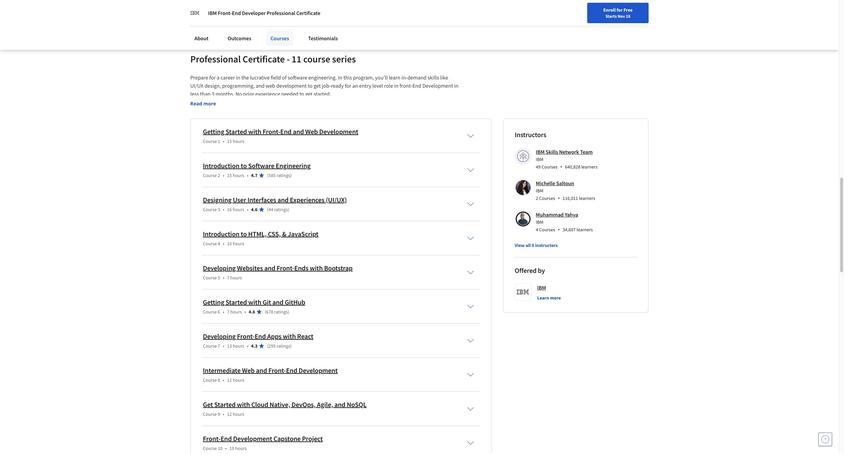 Task type: describe. For each thing, give the bounding box(es) containing it.
this
[[344, 74, 352, 81]]

front- inside 'front-end development capstone project course 10 • 19 hours'
[[203, 434, 221, 443]]

needed
[[281, 90, 299, 97]]

( 585 ratings )
[[267, 172, 292, 178]]

level
[[373, 82, 383, 89]]

course inside 'front-end development capstone project course 10 • 19 hours'
[[203, 445, 217, 452]]

2 course from the top
[[203, 172, 217, 178]]

6 course from the top
[[203, 309, 217, 315]]

coursera career certificate image
[[520, 0, 634, 38]]

4.6 for with
[[249, 309, 255, 315]]

field
[[271, 74, 281, 81]]

outcomes
[[228, 35, 252, 42]]

your
[[273, 11, 283, 17]]

a
[[217, 74, 220, 81]]

than
[[200, 90, 211, 97]]

learn more
[[538, 295, 561, 301]]

with inside the developing websites and front-ends with bootstrap course 5 • 7 hours
[[310, 264, 323, 272]]

devops,
[[292, 400, 316, 409]]

ratings for engineering
[[277, 172, 291, 178]]

learners inside ibm skills network team ibm 49 courses • 640,828 learners
[[582, 164, 598, 170]]

ibm link
[[538, 284, 546, 292]]

developer
[[242, 10, 266, 16]]

michelle saltoun image
[[516, 180, 531, 195]]

19
[[230, 445, 234, 452]]

( 295 ratings )
[[267, 343, 292, 349]]

user
[[233, 196, 246, 204]]

series
[[332, 53, 356, 65]]

1 horizontal spatial for
[[345, 82, 352, 89]]

2 15 from the top
[[227, 172, 232, 178]]

the
[[242, 74, 249, 81]]

introduction for introduction to software engineering
[[203, 161, 240, 170]]

ends
[[295, 264, 309, 272]]

5
[[218, 275, 220, 281]]

html,
[[248, 230, 267, 238]]

react
[[297, 332, 314, 341]]

116,011
[[563, 195, 579, 201]]

learn more button
[[538, 295, 561, 301]]

introduction to software engineering
[[203, 161, 311, 170]]

started for front-
[[226, 127, 247, 136]]

to inside the 'introduction to html, css, & javascript course 4 • 10 hours'
[[241, 230, 247, 238]]

2 vertical spatial 7
[[218, 343, 220, 349]]

640,828
[[566, 164, 581, 170]]

demand
[[408, 74, 427, 81]]

view all 9 instructors
[[515, 242, 558, 248]]

enroll
[[604, 7, 616, 13]]

) for engineering
[[291, 172, 292, 178]]

get started with cloud native, devops, agile, and nosql link
[[203, 400, 367, 409]]

hours inside 'front-end development capstone project course 10 • 19 hours'
[[235, 445, 247, 452]]

web
[[266, 82, 275, 89]]

developing websites and front-ends with bootstrap course 5 • 7 hours
[[203, 264, 353, 281]]

view all 9 instructors button
[[515, 242, 558, 249]]

front-end development capstone project link
[[203, 434, 323, 443]]

and inside intermediate web and front-end development course 8 • 12 hours
[[256, 366, 267, 375]]

career
[[221, 74, 235, 81]]

• inside the developing websites and front-ends with bootstrap course 5 • 7 hours
[[223, 275, 225, 281]]

git
[[263, 298, 271, 306]]

with for and
[[249, 298, 262, 306]]

( for interfaces
[[267, 206, 269, 213]]

with for native,
[[237, 400, 250, 409]]

1 vertical spatial certificate
[[243, 53, 285, 65]]

all
[[526, 242, 531, 248]]

to right needed at the top left
[[300, 90, 304, 97]]

less
[[190, 90, 199, 97]]

10 inside the 'introduction to html, css, & javascript course 4 • 10 hours'
[[227, 241, 232, 247]]

design,
[[205, 82, 221, 89]]

outcomes link
[[224, 31, 256, 46]]

intermediate
[[203, 366, 241, 375]]

of
[[282, 74, 287, 81]]

) for git
[[288, 309, 290, 315]]

project
[[302, 434, 323, 443]]

development
[[277, 82, 307, 89]]

7 inside the developing websites and front-ends with bootstrap course 5 • 7 hours
[[227, 275, 230, 281]]

development inside intermediate web and front-end development course 8 • 12 hours
[[299, 366, 338, 375]]

prior
[[243, 90, 254, 97]]

to down engineering.
[[308, 82, 313, 89]]

interfaces
[[248, 196, 276, 204]]

programming,
[[222, 82, 255, 89]]

9 inside get started with cloud native, devops, agile, and nosql course 9 • 12 hours
[[218, 411, 220, 417]]

development inside getting started with front-end and web development course 1 • 15 hours
[[320, 127, 359, 136]]

) for and
[[288, 206, 290, 213]]

hours inside getting started with front-end and web development course 1 • 15 hours
[[233, 138, 244, 144]]

hours inside intermediate web and front-end development course 8 • 12 hours
[[233, 377, 244, 383]]

13
[[227, 343, 232, 349]]

for for prepare
[[209, 74, 216, 81]]

like
[[441, 74, 449, 81]]

designing user interfaces and experiences (ui/ux) link
[[203, 196, 347, 204]]

end inside getting started with front-end and web development course 1 • 15 hours
[[281, 127, 292, 136]]

end inside the prepare for a career in the lucrative field of software engineering. in this program, you'll learn in-demand skills like ui/ux design, programming, and web development to get job-ready for an entry level role in front-end development in less than 3 months. no prior experience needed to get started. read more
[[413, 82, 422, 89]]

started for cloud
[[214, 400, 236, 409]]

instructors
[[536, 242, 558, 248]]

• inside the michelle saltoun ibm 2 courses • 116,011 learners
[[558, 195, 560, 202]]

about
[[195, 35, 209, 42]]

saltoun
[[557, 180, 575, 187]]

and inside the prepare for a career in the lucrative field of software engineering. in this program, you'll learn in-demand skills like ui/ux design, programming, and web development to get job-ready for an entry level role in front-end development in less than 3 months. no prior experience needed to get started. read more
[[256, 82, 265, 89]]

course 3 • 16 hours •
[[203, 206, 249, 213]]

ibm skills network team link
[[536, 148, 593, 155]]

getting started with git and github link
[[203, 298, 306, 306]]

1 vertical spatial professional
[[190, 53, 241, 65]]

16
[[227, 206, 232, 213]]

7 course from the top
[[203, 343, 217, 349]]

and inside get started with cloud native, devops, agile, and nosql course 9 • 12 hours
[[335, 400, 346, 409]]

course inside the 'introduction to html, css, & javascript course 4 • 10 hours'
[[203, 241, 217, 247]]

months.
[[216, 90, 235, 97]]

course inside get started with cloud native, devops, agile, and nosql course 9 • 12 hours
[[203, 411, 217, 417]]

3 course from the top
[[203, 206, 217, 213]]

course inside the developing websites and front-ends with bootstrap course 5 • 7 hours
[[203, 275, 217, 281]]

ready
[[331, 82, 344, 89]]

• inside get started with cloud native, devops, agile, and nosql course 9 • 12 hours
[[223, 411, 225, 417]]

websites
[[237, 264, 263, 272]]

share it on social media and in your performance review
[[202, 11, 330, 17]]

courses inside the michelle saltoun ibm 2 courses • 116,011 learners
[[540, 195, 556, 201]]

getting started with front-end and web development link
[[203, 127, 359, 136]]

experiences
[[290, 196, 325, 204]]

course inside getting started with front-end and web development course 1 • 15 hours
[[203, 138, 217, 144]]

performance
[[284, 11, 314, 17]]

295
[[269, 343, 276, 349]]

( for software
[[267, 172, 269, 178]]

course 2 • 15 hours •
[[203, 172, 249, 178]]

developing front-end apps with react link
[[203, 332, 314, 341]]

started for git
[[226, 298, 247, 306]]

capstone
[[274, 434, 301, 443]]

native,
[[270, 400, 290, 409]]

) for apps
[[291, 343, 292, 349]]

• inside the muhammad yahya ibm 4 courses • 34,607 learners
[[558, 226, 560, 233]]

developing for developing websites and front-ends with bootstrap course 5 • 7 hours
[[203, 264, 236, 272]]

read
[[190, 100, 202, 107]]

ibm left on at the top left of page
[[208, 10, 217, 16]]

an
[[353, 82, 358, 89]]

free
[[624, 7, 633, 13]]

development inside the prepare for a career in the lucrative field of software engineering. in this program, you'll learn in-demand skills like ui/ux design, programming, and web development to get job-ready for an entry level role in front-end development in less than 3 months. no prior experience needed to get started. read more
[[423, 82, 454, 89]]

course
[[303, 53, 331, 65]]

no
[[236, 90, 242, 97]]

agile,
[[317, 400, 333, 409]]

end inside intermediate web and front-end development course 8 • 12 hours
[[286, 366, 298, 375]]

software
[[288, 74, 308, 81]]

intermediate web and front-end development link
[[203, 366, 338, 375]]

learn
[[389, 74, 401, 81]]

and inside the developing websites and front-ends with bootstrap course 5 • 7 hours
[[265, 264, 276, 272]]

6
[[218, 309, 220, 315]]

ibm image
[[190, 8, 200, 18]]



Task type: vqa. For each thing, say whether or not it's contained in the screenshot.


Task type: locate. For each thing, give the bounding box(es) containing it.
by
[[538, 266, 546, 275]]

0 vertical spatial 3
[[212, 90, 215, 97]]

0 vertical spatial for
[[617, 7, 623, 13]]

testimonials
[[308, 35, 338, 42]]

on
[[221, 11, 227, 17]]

2 developing from the top
[[203, 332, 236, 341]]

( for with
[[265, 309, 266, 315]]

software
[[248, 161, 275, 170]]

8 course from the top
[[203, 377, 217, 383]]

learners for yahya
[[577, 227, 593, 233]]

9 inside view all 9 instructors button
[[532, 242, 535, 248]]

1 vertical spatial for
[[209, 74, 216, 81]]

team
[[581, 148, 593, 155]]

0 vertical spatial get
[[314, 82, 321, 89]]

for for enroll
[[617, 7, 623, 13]]

&
[[282, 230, 287, 238]]

designing
[[203, 196, 232, 204]]

michelle
[[536, 180, 556, 187]]

learners right 116,011
[[580, 195, 596, 201]]

learners for saltoun
[[580, 195, 596, 201]]

ratings right 585
[[277, 172, 291, 178]]

front- inside the developing websites and front-ends with bootstrap course 5 • 7 hours
[[277, 264, 295, 272]]

( 44 ratings )
[[267, 206, 290, 213]]

course 6 • 7 hours •
[[203, 309, 246, 315]]

2 introduction from the top
[[203, 230, 240, 238]]

more inside button
[[550, 295, 561, 301]]

678
[[266, 309, 273, 315]]

developing
[[203, 264, 236, 272], [203, 332, 236, 341]]

offered by
[[515, 266, 546, 275]]

1 vertical spatial get
[[306, 90, 313, 97]]

1 vertical spatial 9
[[218, 411, 220, 417]]

0 vertical spatial learners
[[582, 164, 598, 170]]

4.6 for interfaces
[[251, 206, 258, 213]]

developing inside the developing websites and front-ends with bootstrap course 5 • 7 hours
[[203, 264, 236, 272]]

3 right than
[[212, 90, 215, 97]]

1 horizontal spatial 4
[[536, 227, 539, 233]]

0 vertical spatial 7
[[227, 275, 230, 281]]

courses down muhammad
[[540, 227, 556, 233]]

offered
[[515, 266, 537, 275]]

courses up the professional certificate - 11 course series
[[271, 35, 289, 42]]

1 getting from the top
[[203, 127, 224, 136]]

( for end
[[267, 343, 269, 349]]

certificate
[[297, 10, 321, 16], [243, 53, 285, 65]]

network
[[560, 148, 580, 155]]

instructors
[[515, 130, 547, 139]]

engineering.
[[309, 74, 337, 81]]

certificate up the testimonials link
[[297, 10, 321, 16]]

ibm left skills
[[536, 148, 545, 155]]

hours inside get started with cloud native, devops, agile, and nosql course 9 • 12 hours
[[233, 411, 244, 417]]

4 course from the top
[[203, 241, 217, 247]]

ratings for and
[[274, 206, 288, 213]]

ratings for apps
[[277, 343, 291, 349]]

1 15 from the top
[[227, 138, 232, 144]]

2 vertical spatial for
[[345, 82, 352, 89]]

1 developing from the top
[[203, 264, 236, 272]]

0 horizontal spatial 4
[[218, 241, 220, 247]]

1 vertical spatial 12
[[227, 411, 232, 417]]

more inside the prepare for a career in the lucrative field of software engineering. in this program, you'll learn in-demand skills like ui/ux design, programming, and web development to get job-ready for an entry level role in front-end development in less than 3 months. no prior experience needed to get started. read more
[[204, 100, 216, 107]]

ibm up learn
[[538, 284, 546, 291]]

program,
[[353, 74, 374, 81]]

0 vertical spatial started
[[226, 127, 247, 136]]

for inside enroll for free starts nov 28
[[617, 7, 623, 13]]

ratings for git
[[274, 309, 288, 315]]

1 horizontal spatial web
[[306, 127, 318, 136]]

ratings right 678
[[274, 309, 288, 315]]

10 inside 'front-end development capstone project course 10 • 19 hours'
[[218, 445, 223, 452]]

) right 295
[[291, 343, 292, 349]]

0 horizontal spatial 3
[[212, 90, 215, 97]]

7 right 6
[[227, 309, 230, 315]]

certificate up lucrative
[[243, 53, 285, 65]]

with inside get started with cloud native, devops, agile, and nosql course 9 • 12 hours
[[237, 400, 250, 409]]

end inside 'front-end development capstone project course 10 • 19 hours'
[[221, 434, 232, 443]]

getting for getting started with front-end and web development course 1 • 15 hours
[[203, 127, 224, 136]]

2 vertical spatial learners
[[577, 227, 593, 233]]

learners inside the michelle saltoun ibm 2 courses • 116,011 learners
[[580, 195, 596, 201]]

0 vertical spatial 2
[[218, 172, 220, 178]]

more
[[204, 100, 216, 107], [550, 295, 561, 301]]

0 vertical spatial developing
[[203, 264, 236, 272]]

7 right 5
[[227, 275, 230, 281]]

started inside get started with cloud native, devops, agile, and nosql course 9 • 12 hours
[[214, 400, 236, 409]]

professional up a
[[190, 53, 241, 65]]

1 vertical spatial 4.6
[[249, 309, 255, 315]]

0 vertical spatial 4.6
[[251, 206, 258, 213]]

7 left 13
[[218, 343, 220, 349]]

getting started with front-end and web development course 1 • 15 hours
[[203, 127, 359, 144]]

2 inside the michelle saltoun ibm 2 courses • 116,011 learners
[[536, 195, 539, 201]]

professional up courses "link"
[[267, 10, 296, 16]]

development
[[423, 82, 454, 89], [320, 127, 359, 136], [299, 366, 338, 375], [233, 434, 272, 443]]

for up the nov
[[617, 7, 623, 13]]

0 horizontal spatial web
[[242, 366, 255, 375]]

developing up 5
[[203, 264, 236, 272]]

2 up designing
[[218, 172, 220, 178]]

12 inside intermediate web and front-end development course 8 • 12 hours
[[227, 377, 232, 383]]

12 inside get started with cloud native, devops, agile, and nosql course 9 • 12 hours
[[227, 411, 232, 417]]

help center image
[[822, 436, 830, 444]]

with inside getting started with front-end and web development course 1 • 15 hours
[[249, 127, 262, 136]]

( down software
[[267, 172, 269, 178]]

getting inside getting started with front-end and web development course 1 • 15 hours
[[203, 127, 224, 136]]

michelle saltoun ibm 2 courses • 116,011 learners
[[536, 180, 596, 202]]

with for end
[[249, 127, 262, 136]]

• inside intermediate web and front-end development course 8 • 12 hours
[[223, 377, 225, 383]]

1 12 from the top
[[227, 377, 232, 383]]

introduction up course 2 • 15 hours •
[[203, 161, 240, 170]]

get left started.
[[306, 90, 313, 97]]

ibm skills network team image
[[516, 149, 531, 164]]

4 inside the muhammad yahya ibm 4 courses • 34,607 learners
[[536, 227, 539, 233]]

0 vertical spatial professional
[[267, 10, 296, 16]]

engineering
[[276, 161, 311, 170]]

ibm inside the michelle saltoun ibm 2 courses • 116,011 learners
[[536, 188, 544, 194]]

get left the 'job-'
[[314, 82, 321, 89]]

585
[[269, 172, 276, 178]]

0 vertical spatial introduction
[[203, 161, 240, 170]]

0 vertical spatial web
[[306, 127, 318, 136]]

courses inside the muhammad yahya ibm 4 courses • 34,607 learners
[[540, 227, 556, 233]]

courses down michelle
[[540, 195, 556, 201]]

course inside intermediate web and front-end development course 8 • 12 hours
[[203, 377, 217, 383]]

front-
[[218, 10, 232, 16], [263, 127, 281, 136], [277, 264, 295, 272], [237, 332, 255, 341], [269, 366, 286, 375], [203, 434, 221, 443]]

1 vertical spatial started
[[226, 298, 247, 306]]

1 introduction from the top
[[203, 161, 240, 170]]

15 left 4.7
[[227, 172, 232, 178]]

read more button
[[190, 100, 216, 107]]

1 vertical spatial more
[[550, 295, 561, 301]]

4 inside the 'introduction to html, css, & javascript course 4 • 10 hours'
[[218, 241, 220, 247]]

2 getting from the top
[[203, 298, 224, 306]]

• inside getting started with front-end and web development course 1 • 15 hours
[[223, 138, 225, 144]]

share
[[202, 11, 215, 17]]

2 down michelle
[[536, 195, 539, 201]]

0 horizontal spatial get
[[306, 90, 313, 97]]

3 inside the prepare for a career in the lucrative field of software engineering. in this program, you'll learn in-demand skills like ui/ux design, programming, and web development to get job-ready for an entry level role in front-end development in less than 3 months. no prior experience needed to get started. read more
[[212, 90, 215, 97]]

ibm down michelle
[[536, 188, 544, 194]]

hours inside the developing websites and front-ends with bootstrap course 5 • 7 hours
[[231, 275, 242, 281]]

prepare for a career in the lucrative field of software engineering. in this program, you'll learn in-demand skills like ui/ux design, programming, and web development to get job-ready for an entry level role in front-end development in less than 3 months. no prior experience needed to get started. read more
[[190, 74, 460, 107]]

1 horizontal spatial certificate
[[297, 10, 321, 16]]

web inside getting started with front-end and web development course 1 • 15 hours
[[306, 127, 318, 136]]

1 vertical spatial introduction
[[203, 230, 240, 238]]

started.
[[314, 90, 331, 97]]

5 course from the top
[[203, 275, 217, 281]]

4.6 down interfaces
[[251, 206, 258, 213]]

in
[[338, 74, 343, 81]]

1 horizontal spatial 10
[[227, 241, 232, 247]]

) down github on the bottom of the page
[[288, 309, 290, 315]]

• inside ibm skills network team ibm 49 courses • 640,828 learners
[[561, 163, 563, 171]]

course 7 • 13 hours •
[[203, 343, 249, 349]]

front-
[[400, 82, 413, 89]]

muhammad yahya image
[[516, 212, 531, 227]]

0 horizontal spatial 9
[[218, 411, 220, 417]]

ratings right 295
[[277, 343, 291, 349]]

0 horizontal spatial professional
[[190, 53, 241, 65]]

introduction to html, css, & javascript course 4 • 10 hours
[[203, 230, 319, 247]]

media
[[242, 11, 256, 17]]

1 course from the top
[[203, 138, 217, 144]]

testimonials link
[[304, 31, 342, 46]]

( down git
[[265, 309, 266, 315]]

2 vertical spatial started
[[214, 400, 236, 409]]

( 678 ratings )
[[265, 309, 290, 315]]

0 horizontal spatial 2
[[218, 172, 220, 178]]

ratings right the 44
[[274, 206, 288, 213]]

1 vertical spatial 4
[[218, 241, 220, 247]]

0 vertical spatial 9
[[532, 242, 535, 248]]

10 down introduction to html, css, & javascript "link" in the left of the page
[[227, 241, 232, 247]]

1 vertical spatial 3
[[218, 206, 220, 213]]

0 horizontal spatial certificate
[[243, 53, 285, 65]]

• inside 'front-end development capstone project course 10 • 19 hours'
[[225, 445, 227, 452]]

None search field
[[97, 4, 261, 18]]

8
[[218, 377, 220, 383]]

• inside the 'introduction to html, css, & javascript course 4 • 10 hours'
[[223, 241, 225, 247]]

( down apps at bottom left
[[267, 343, 269, 349]]

development inside 'front-end development capstone project course 10 • 19 hours'
[[233, 434, 272, 443]]

getting
[[203, 127, 224, 136], [203, 298, 224, 306]]

•
[[223, 138, 225, 144], [561, 163, 563, 171], [223, 172, 225, 178], [247, 172, 249, 178], [558, 195, 560, 202], [223, 206, 225, 213], [247, 206, 249, 213], [558, 226, 560, 233], [223, 241, 225, 247], [223, 275, 225, 281], [223, 309, 225, 315], [245, 309, 246, 315], [223, 343, 225, 349], [247, 343, 249, 349], [223, 377, 225, 383], [223, 411, 225, 417], [225, 445, 227, 452]]

getting up 1
[[203, 127, 224, 136]]

developing websites and front-ends with bootstrap link
[[203, 264, 353, 272]]

0 horizontal spatial 10
[[218, 445, 223, 452]]

apps
[[267, 332, 282, 341]]

and inside getting started with front-end and web development course 1 • 15 hours
[[293, 127, 304, 136]]

css,
[[268, 230, 281, 238]]

get started with cloud native, devops, agile, and nosql course 9 • 12 hours
[[203, 400, 367, 417]]

1
[[218, 138, 220, 144]]

( down interfaces
[[267, 206, 269, 213]]

more right learn
[[550, 295, 561, 301]]

0 vertical spatial 10
[[227, 241, 232, 247]]

10 left 19
[[218, 445, 223, 452]]

for left a
[[209, 74, 216, 81]]

hours inside the 'introduction to html, css, & javascript course 4 • 10 hours'
[[233, 241, 244, 247]]

front- inside intermediate web and front-end development course 8 • 12 hours
[[269, 366, 286, 375]]

web
[[306, 127, 318, 136], [242, 366, 255, 375]]

ibm inside the muhammad yahya ibm 4 courses • 34,607 learners
[[536, 219, 544, 225]]

entry
[[359, 82, 372, 89]]

1 horizontal spatial more
[[550, 295, 561, 301]]

introduction down course 3 • 16 hours •
[[203, 230, 240, 238]]

view
[[515, 242, 525, 248]]

javascript
[[288, 230, 319, 238]]

0 vertical spatial 15
[[227, 138, 232, 144]]

started inside getting started with front-end and web development course 1 • 15 hours
[[226, 127, 247, 136]]

) down the 'designing user interfaces and experiences (ui/ux)' link
[[288, 206, 290, 213]]

ibm down muhammad
[[536, 219, 544, 225]]

ibm skills network team ibm 49 courses • 640,828 learners
[[536, 148, 598, 171]]

1 vertical spatial 2
[[536, 195, 539, 201]]

web inside intermediate web and front-end development course 8 • 12 hours
[[242, 366, 255, 375]]

1 horizontal spatial professional
[[267, 10, 296, 16]]

skills
[[428, 74, 439, 81]]

to left html,
[[241, 230, 247, 238]]

learners down team
[[582, 164, 598, 170]]

1 vertical spatial web
[[242, 366, 255, 375]]

developing up course 7 • 13 hours •
[[203, 332, 236, 341]]

courses right 49
[[542, 164, 558, 170]]

skills
[[546, 148, 559, 155]]

more down than
[[204, 100, 216, 107]]

for left an
[[345, 82, 352, 89]]

3 down designing
[[218, 206, 220, 213]]

1 horizontal spatial get
[[314, 82, 321, 89]]

1 horizontal spatial 3
[[218, 206, 220, 213]]

0 vertical spatial certificate
[[297, 10, 321, 16]]

1 vertical spatial 10
[[218, 445, 223, 452]]

1 vertical spatial getting
[[203, 298, 224, 306]]

44
[[269, 206, 273, 213]]

0 vertical spatial more
[[204, 100, 216, 107]]

developing front-end apps with react
[[203, 332, 314, 341]]

ratings
[[277, 172, 291, 178], [274, 206, 288, 213], [274, 309, 288, 315], [277, 343, 291, 349]]

1 vertical spatial learners
[[580, 195, 596, 201]]

15 inside getting started with front-end and web development course 1 • 15 hours
[[227, 138, 232, 144]]

front- inside getting started with front-end and web development course 1 • 15 hours
[[263, 127, 281, 136]]

to left software
[[241, 161, 247, 170]]

1 vertical spatial 15
[[227, 172, 232, 178]]

0 vertical spatial 12
[[227, 377, 232, 383]]

you'll
[[375, 74, 388, 81]]

) down engineering at the left
[[291, 172, 292, 178]]

it
[[216, 11, 220, 17]]

ui/ux
[[190, 82, 204, 89]]

1 horizontal spatial 9
[[532, 242, 535, 248]]

getting started with git and github
[[203, 298, 306, 306]]

muhammad yahya link
[[536, 211, 579, 218]]

4.6
[[251, 206, 258, 213], [249, 309, 255, 315]]

prepare
[[190, 74, 208, 81]]

for
[[617, 7, 623, 13], [209, 74, 216, 81], [345, 82, 352, 89]]

10 course from the top
[[203, 445, 217, 452]]

getting for getting started with git and github
[[203, 298, 224, 306]]

experience
[[256, 90, 280, 97]]

2 horizontal spatial for
[[617, 7, 623, 13]]

1 vertical spatial developing
[[203, 332, 236, 341]]

courses inside "link"
[[271, 35, 289, 42]]

0 vertical spatial getting
[[203, 127, 224, 136]]

49
[[536, 164, 541, 170]]

11
[[292, 53, 302, 65]]

learners inside the muhammad yahya ibm 4 courses • 34,607 learners
[[577, 227, 593, 233]]

introduction inside the 'introduction to html, css, & javascript course 4 • 10 hours'
[[203, 230, 240, 238]]

review
[[315, 11, 330, 17]]

1 vertical spatial 7
[[227, 309, 230, 315]]

15 right 1
[[227, 138, 232, 144]]

0 vertical spatial 4
[[536, 227, 539, 233]]

0 horizontal spatial more
[[204, 100, 216, 107]]

1 horizontal spatial 2
[[536, 195, 539, 201]]

4.6 down the getting started with git and github
[[249, 309, 255, 315]]

ibm up 49
[[536, 156, 544, 162]]

9 course from the top
[[203, 411, 217, 417]]

learners right 34,607
[[577, 227, 593, 233]]

michelle saltoun link
[[536, 180, 575, 187]]

courses inside ibm skills network team ibm 49 courses • 640,828 learners
[[542, 164, 558, 170]]

0 horizontal spatial for
[[209, 74, 216, 81]]

introduction for introduction to html, css, & javascript course 4 • 10 hours
[[203, 230, 240, 238]]

getting up 6
[[203, 298, 224, 306]]

(
[[267, 172, 269, 178], [267, 206, 269, 213], [265, 309, 266, 315], [267, 343, 269, 349]]

2 12 from the top
[[227, 411, 232, 417]]

developing for developing front-end apps with react
[[203, 332, 236, 341]]



